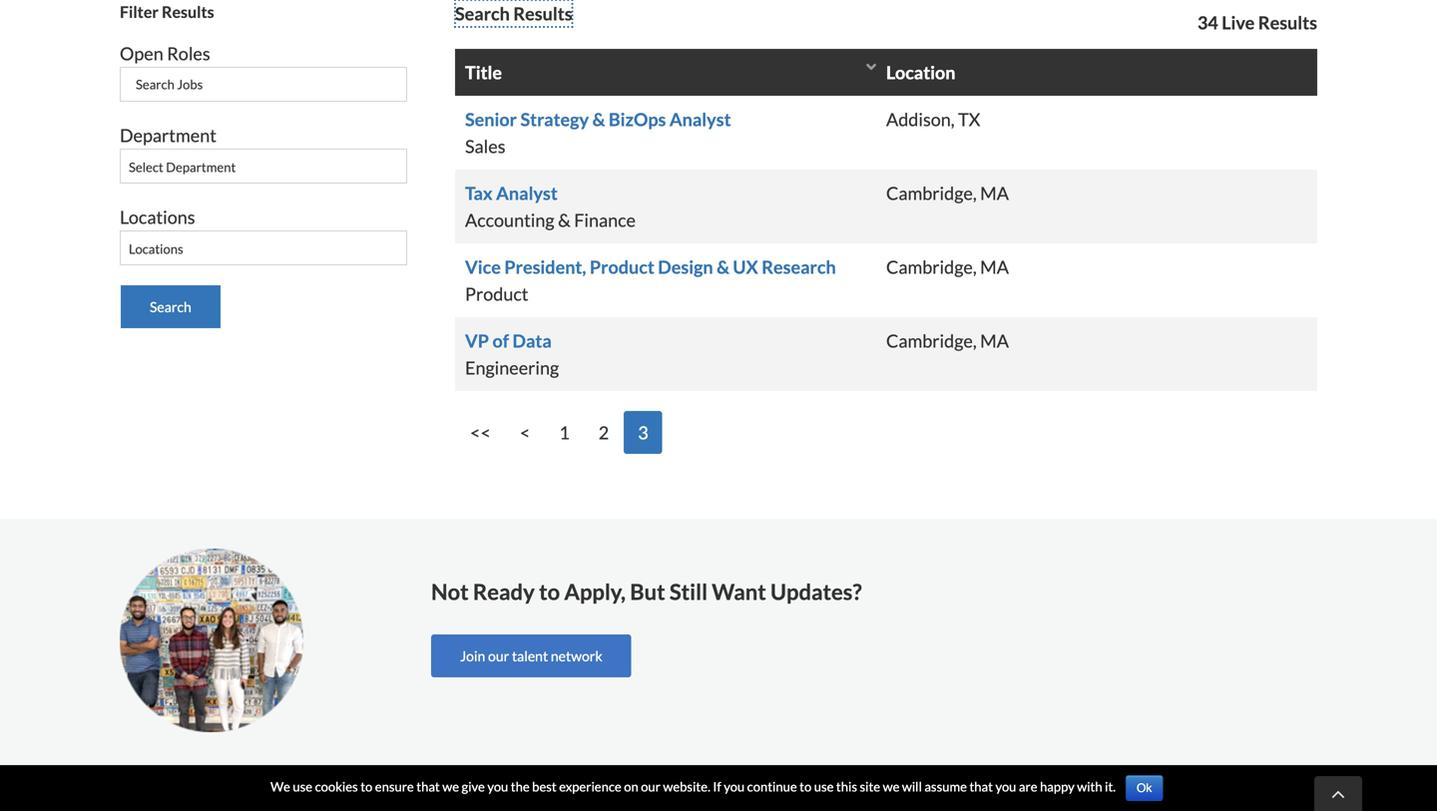 Task type: locate. For each thing, give the bounding box(es) containing it.
product
[[590, 256, 654, 278], [465, 283, 528, 305]]

cambridge, ma for &
[[886, 256, 1009, 278]]

cell down sort by title column header
[[465, 106, 886, 160]]

0 horizontal spatial analyst
[[496, 182, 558, 204]]

cambridge, ma cell for finance
[[465, 180, 1307, 207]]

row group containing title
[[455, 49, 1317, 96]]

addison, tx
[[886, 108, 980, 130]]

& left ux
[[717, 256, 729, 278]]

cambridge, for &
[[886, 256, 977, 278]]

< button
[[506, 411, 544, 454]]

ok link
[[1126, 775, 1163, 801]]

tax analyst link
[[465, 182, 558, 204]]

0 horizontal spatial product
[[465, 283, 528, 305]]

2 vertical spatial &
[[717, 256, 729, 278]]

product down vice at the top left
[[465, 283, 528, 305]]

& left bizops
[[592, 108, 605, 130]]

& left finance
[[558, 209, 571, 231]]

locations
[[120, 206, 195, 228], [129, 241, 183, 257]]

select
[[129, 159, 163, 175]]

filter
[[120, 2, 159, 21]]

results for search results
[[513, 2, 572, 24]]

results
[[162, 2, 214, 21], [513, 2, 572, 24], [1258, 11, 1317, 33]]

1 vertical spatial &
[[558, 209, 571, 231]]

& inside tax analyst accounting & finance
[[558, 209, 571, 231]]

cell containing senior strategy & bizops analyst
[[465, 106, 886, 160]]

our right join
[[488, 648, 509, 665]]

3 cell from the top
[[465, 253, 886, 307]]

we use cookies to ensure that we give you the best experience on our website. if you continue to use this site we will assume that you are happy with it.
[[270, 779, 1116, 795]]

website.
[[663, 779, 710, 795]]

1 vertical spatial analyst
[[496, 182, 558, 204]]

1 horizontal spatial we
[[883, 779, 900, 795]]

0 horizontal spatial results
[[162, 2, 214, 21]]

to left ensure
[[360, 779, 373, 795]]

use left this
[[814, 779, 834, 795]]

34 live results
[[1197, 11, 1317, 33]]

we left will
[[883, 779, 900, 795]]

cambridge, ma cell for &
[[465, 253, 1307, 280]]

1 vertical spatial cambridge,
[[886, 256, 977, 278]]

we left give
[[442, 779, 459, 795]]

1 horizontal spatial analyst
[[669, 108, 731, 130]]

department inside "text field"
[[166, 159, 236, 175]]

use right we
[[293, 779, 312, 795]]

& inside senior strategy & bizops analyst sales
[[592, 108, 605, 130]]

analyst
[[669, 108, 731, 130], [496, 182, 558, 204]]

apply,
[[564, 579, 626, 605]]

results inside search field
[[162, 2, 214, 21]]

&
[[592, 108, 605, 130], [558, 209, 571, 231], [717, 256, 729, 278]]

table
[[455, 49, 1317, 391]]

department
[[120, 124, 217, 146], [166, 159, 236, 175]]

1 horizontal spatial search
[[455, 2, 510, 24]]

best
[[532, 779, 557, 795]]

cambridge, for finance
[[886, 182, 977, 204]]

1 cambridge, from the top
[[886, 182, 977, 204]]

0 vertical spatial cambridge,
[[886, 182, 977, 204]]

Select Department text field
[[121, 150, 406, 185]]

2 cambridge, from the top
[[886, 256, 977, 278]]

None search field
[[120, 0, 407, 328]]

0 vertical spatial cambridge, ma cell
[[465, 180, 1307, 207]]

search button
[[121, 285, 220, 328]]

& inside vice president, product design & ux research product
[[717, 256, 729, 278]]

search
[[455, 2, 510, 24], [150, 298, 191, 315]]

analyst inside senior strategy & bizops analyst sales
[[669, 108, 731, 130]]

cell
[[465, 106, 886, 160], [465, 180, 886, 234], [465, 253, 886, 307], [465, 327, 886, 381]]

1 cambridge, ma from the top
[[886, 182, 1009, 204]]

2 horizontal spatial &
[[717, 256, 729, 278]]

ok
[[1137, 781, 1152, 795]]

analyst down sort by title column header
[[669, 108, 731, 130]]

senior
[[465, 108, 517, 130]]

1 vertical spatial product
[[465, 283, 528, 305]]

network
[[551, 648, 603, 665]]

row
[[455, 49, 1317, 96]]

2 horizontal spatial you
[[995, 779, 1016, 795]]

locations down select
[[120, 206, 195, 228]]

we
[[270, 779, 290, 795]]

search for search
[[150, 298, 191, 315]]

of
[[493, 330, 509, 352]]

row group
[[455, 49, 1317, 96]]

1 we from the left
[[442, 779, 459, 795]]

none search field containing open roles
[[120, 0, 407, 328]]

locations inside locations text box
[[129, 241, 183, 257]]

our
[[488, 648, 509, 665], [641, 779, 661, 795]]

2 vertical spatial cambridge, ma
[[886, 330, 1009, 352]]

0 horizontal spatial we
[[442, 779, 459, 795]]

vp
[[465, 330, 489, 352]]

analyst up accounting
[[496, 182, 558, 204]]

our right the on at left bottom
[[641, 779, 661, 795]]

to left apply,
[[539, 579, 560, 605]]

vice president, product design & ux research product
[[465, 256, 836, 305]]

1 horizontal spatial &
[[592, 108, 605, 130]]

1 vertical spatial ma
[[980, 256, 1009, 278]]

34
[[1197, 11, 1218, 33]]

2 vertical spatial cambridge,
[[886, 330, 977, 352]]

1 ma from the top
[[980, 182, 1009, 204]]

cell up design
[[465, 180, 886, 234]]

tax
[[465, 182, 493, 204]]

2 cambridge, ma cell from the top
[[465, 253, 1307, 280]]

alert
[[1197, 9, 1317, 36]]

engineering
[[465, 357, 559, 379]]

updates?
[[770, 579, 862, 605]]

you left the
[[487, 779, 508, 795]]

2 vertical spatial ma
[[980, 330, 1009, 352]]

search results
[[455, 2, 572, 24]]

1 you from the left
[[487, 779, 508, 795]]

0 horizontal spatial our
[[488, 648, 509, 665]]

0 horizontal spatial search
[[150, 298, 191, 315]]

department up select department
[[120, 124, 217, 146]]

cambridge, ma cell
[[465, 180, 1307, 207], [465, 253, 1307, 280], [465, 327, 1307, 354]]

tax analyst accounting & finance
[[465, 182, 636, 231]]

Locations field
[[120, 231, 407, 266]]

1 horizontal spatial that
[[969, 779, 993, 795]]

0 horizontal spatial that
[[416, 779, 440, 795]]

1 horizontal spatial you
[[724, 779, 745, 795]]

1 horizontal spatial to
[[539, 579, 560, 605]]

that right ensure
[[416, 779, 440, 795]]

1 horizontal spatial product
[[590, 256, 654, 278]]

0 vertical spatial analyst
[[669, 108, 731, 130]]

sales
[[465, 135, 505, 157]]

1 vertical spatial cambridge, ma cell
[[465, 253, 1307, 280]]

you
[[487, 779, 508, 795], [724, 779, 745, 795], [995, 779, 1016, 795]]

<< button
[[456, 411, 505, 454]]

1 cell from the top
[[465, 106, 886, 160]]

1 horizontal spatial our
[[641, 779, 661, 795]]

Locations text field
[[121, 232, 406, 266]]

0 vertical spatial ma
[[980, 182, 1009, 204]]

that right assume
[[969, 779, 993, 795]]

<<
[[470, 422, 491, 444]]

2 you from the left
[[724, 779, 745, 795]]

roles
[[167, 42, 210, 64]]

2 horizontal spatial results
[[1258, 11, 1317, 33]]

1 horizontal spatial results
[[513, 2, 572, 24]]

cell down finance
[[465, 253, 886, 307]]

1 vertical spatial locations
[[129, 241, 183, 257]]

join
[[460, 648, 485, 665]]

1 horizontal spatial use
[[814, 779, 834, 795]]

live
[[1222, 11, 1255, 33]]

ma
[[980, 182, 1009, 204], [980, 256, 1009, 278], [980, 330, 1009, 352]]

2 we from the left
[[883, 779, 900, 795]]

talent
[[512, 648, 548, 665]]

select department
[[129, 159, 236, 175]]

senior strategy & bizops analyst sales
[[465, 108, 731, 157]]

department right select
[[166, 159, 236, 175]]

2 vertical spatial cambridge, ma cell
[[465, 327, 1307, 354]]

on
[[624, 779, 638, 795]]

you left the are
[[995, 779, 1016, 795]]

0 vertical spatial cambridge, ma
[[886, 182, 1009, 204]]

0 horizontal spatial you
[[487, 779, 508, 795]]

0 vertical spatial search
[[455, 2, 510, 24]]

3 button
[[624, 411, 662, 454]]

2 horizontal spatial to
[[800, 779, 812, 795]]

continue
[[747, 779, 797, 795]]

2 cell from the top
[[465, 180, 886, 234]]

vice
[[465, 256, 501, 278]]

4 cell from the top
[[465, 327, 886, 381]]

2 use from the left
[[814, 779, 834, 795]]

2 cambridge, ma from the top
[[886, 256, 1009, 278]]

3 cambridge, ma from the top
[[886, 330, 1009, 352]]

product down finance
[[590, 256, 654, 278]]

search inside button
[[150, 298, 191, 315]]

3 cambridge, ma cell from the top
[[465, 327, 1307, 354]]

1 cambridge, ma cell from the top
[[465, 180, 1307, 207]]

1 vertical spatial department
[[166, 159, 236, 175]]

cambridge,
[[886, 182, 977, 204], [886, 256, 977, 278], [886, 330, 977, 352]]

1 vertical spatial search
[[150, 298, 191, 315]]

1 vertical spatial cambridge, ma
[[886, 256, 1009, 278]]

assume
[[924, 779, 967, 795]]

that
[[416, 779, 440, 795], [969, 779, 993, 795]]

cambridge, ma
[[886, 182, 1009, 204], [886, 256, 1009, 278], [886, 330, 1009, 352]]

you right if
[[724, 779, 745, 795]]

cell down vice president, product design & ux research product
[[465, 327, 886, 381]]

locations up search button on the left of page
[[129, 241, 183, 257]]

ensure
[[375, 779, 414, 795]]

1 button
[[545, 411, 584, 454]]

addison,
[[886, 108, 955, 130]]

3 you from the left
[[995, 779, 1016, 795]]

0 horizontal spatial use
[[293, 779, 312, 795]]

to right continue
[[800, 779, 812, 795]]

0 horizontal spatial &
[[558, 209, 571, 231]]

ux
[[733, 256, 758, 278]]

Open Roles text field
[[120, 67, 407, 102]]

use
[[293, 779, 312, 795], [814, 779, 834, 795]]

3 ma from the top
[[980, 330, 1009, 352]]

cell containing tax analyst
[[465, 180, 886, 234]]

2 ma from the top
[[980, 256, 1009, 278]]

to
[[539, 579, 560, 605], [360, 779, 373, 795], [800, 779, 812, 795]]

0 vertical spatial &
[[592, 108, 605, 130]]



Task type: describe. For each thing, give the bounding box(es) containing it.
research
[[762, 256, 836, 278]]

row containing title
[[455, 49, 1317, 96]]

ma for finance
[[980, 182, 1009, 204]]

1 that from the left
[[416, 779, 440, 795]]

search for search results
[[455, 2, 510, 24]]

1 vertical spatial our
[[641, 779, 661, 795]]

strategy
[[520, 108, 589, 130]]

footer_image image
[[120, 549, 303, 733]]

will
[[902, 779, 922, 795]]

2 that from the left
[[969, 779, 993, 795]]

finance
[[574, 209, 636, 231]]

site
[[860, 779, 880, 795]]

cell containing vice president, product design & ux research
[[465, 253, 886, 307]]

0 vertical spatial product
[[590, 256, 654, 278]]

location
[[886, 61, 956, 83]]

1 use from the left
[[293, 779, 312, 795]]

vp of data link
[[465, 330, 552, 352]]

0 horizontal spatial to
[[360, 779, 373, 795]]

filter results
[[120, 2, 214, 21]]

title
[[465, 61, 502, 83]]

join our talent network
[[460, 648, 603, 665]]

3 cambridge, from the top
[[886, 330, 977, 352]]

open
[[120, 42, 163, 64]]

Department field
[[120, 149, 407, 185]]

if
[[713, 779, 721, 795]]

want
[[712, 579, 766, 605]]

are
[[1019, 779, 1037, 795]]

results for filter results
[[162, 2, 214, 21]]

angle down image
[[866, 59, 876, 75]]

0 vertical spatial department
[[120, 124, 217, 146]]

senior strategy & bizops analyst link
[[465, 108, 731, 130]]

alert containing 34
[[1197, 9, 1317, 36]]

cookies
[[315, 779, 358, 795]]

bizops
[[609, 108, 666, 130]]

3
[[638, 422, 648, 444]]

cell containing vp of data
[[465, 327, 886, 381]]

vp of data engineering
[[465, 330, 559, 379]]

vice president, product design & ux research link
[[465, 256, 836, 278]]

not ready to apply, but still want updates?
[[431, 579, 862, 605]]

the
[[511, 779, 530, 795]]

accounting
[[465, 209, 554, 231]]

this
[[836, 779, 857, 795]]

0 vertical spatial locations
[[120, 206, 195, 228]]

president,
[[504, 256, 586, 278]]

analyst inside tax analyst accounting & finance
[[496, 182, 558, 204]]

ma for &
[[980, 256, 1009, 278]]

it.
[[1105, 779, 1116, 795]]

still
[[669, 579, 708, 605]]

cambridge, ma for finance
[[886, 182, 1009, 204]]

1
[[559, 422, 570, 444]]

happy
[[1040, 779, 1075, 795]]

0 vertical spatial our
[[488, 648, 509, 665]]

give
[[462, 779, 485, 795]]

open roles
[[120, 42, 210, 64]]

experience
[[559, 779, 621, 795]]

<
[[520, 422, 530, 444]]

not
[[431, 579, 469, 605]]

but
[[630, 579, 665, 605]]

sort by title column header
[[465, 59, 886, 86]]

with
[[1077, 779, 1102, 795]]

design
[[658, 256, 713, 278]]

results inside alert
[[1258, 11, 1317, 33]]

tx
[[958, 108, 980, 130]]

join our talent network link
[[431, 635, 631, 678]]

table containing title
[[455, 49, 1317, 391]]

addison, tx cell
[[465, 106, 1307, 133]]

2 button
[[585, 411, 623, 454]]

sort by location column header
[[465, 59, 1307, 86]]

ready
[[473, 579, 535, 605]]

data
[[512, 330, 552, 352]]

2
[[599, 422, 609, 444]]



Task type: vqa. For each thing, say whether or not it's contained in the screenshot.
tab list
no



